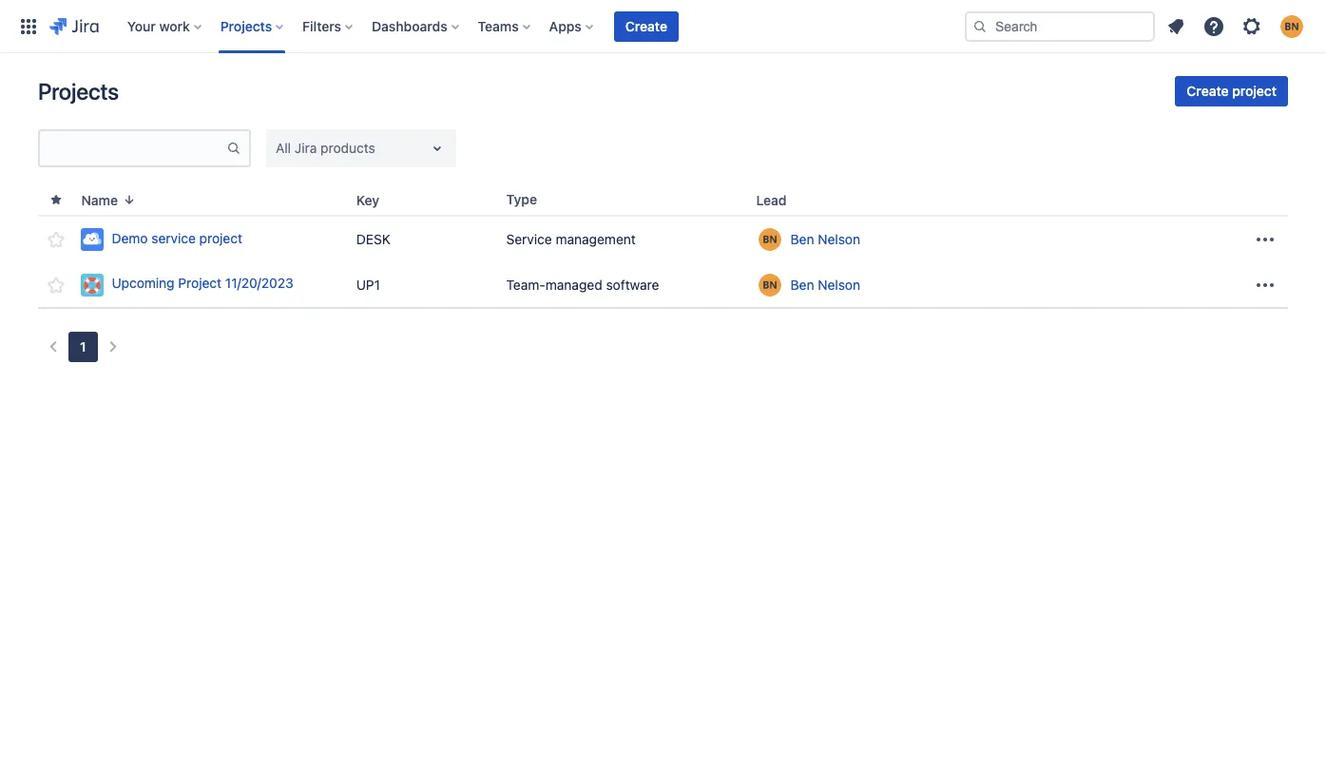 Task type: vqa. For each thing, say whether or not it's contained in the screenshot.
Updated associated with Updated recently
no



Task type: describe. For each thing, give the bounding box(es) containing it.
managed
[[546, 276, 603, 292]]

nelson for team-managed software
[[818, 276, 861, 292]]

11/20/2023
[[225, 275, 294, 291]]

project inside button
[[1233, 83, 1277, 99]]

demo service project link
[[81, 228, 341, 251]]

create for create project
[[1187, 83, 1229, 99]]

all
[[276, 140, 291, 156]]

lead button
[[749, 189, 810, 210]]

1
[[80, 339, 86, 355]]

Search field
[[965, 11, 1155, 41]]

lead
[[757, 192, 787, 208]]

your work button
[[121, 11, 209, 41]]

apps button
[[544, 11, 601, 41]]

1 vertical spatial projects
[[38, 78, 119, 105]]

create project button
[[1176, 76, 1289, 107]]

all jira products
[[276, 140, 376, 156]]

desk
[[356, 231, 391, 247]]

star demo service project image
[[44, 228, 67, 251]]

key
[[356, 192, 380, 208]]

up1
[[356, 276, 380, 292]]

your work
[[127, 18, 190, 34]]

type
[[506, 191, 537, 207]]

filters button
[[297, 11, 361, 41]]

demo
[[112, 230, 148, 246]]

ben nelson for team-managed software
[[791, 276, 861, 292]]

previous image
[[42, 336, 65, 359]]

banner containing your work
[[0, 0, 1327, 53]]

name
[[81, 192, 118, 208]]

appswitcher icon image
[[17, 15, 40, 38]]

management
[[556, 231, 636, 247]]

your
[[127, 18, 156, 34]]

service
[[506, 231, 552, 247]]

help image
[[1203, 15, 1226, 38]]



Task type: locate. For each thing, give the bounding box(es) containing it.
upcoming project 11/20/2023 link
[[81, 273, 341, 296]]

1 horizontal spatial create
[[1187, 83, 1229, 99]]

open image
[[426, 137, 449, 160]]

1 vertical spatial ben
[[791, 276, 815, 292]]

service management
[[506, 231, 636, 247]]

create inside primary element
[[626, 18, 668, 34]]

create project
[[1187, 83, 1277, 99]]

service
[[151, 230, 196, 246]]

1 horizontal spatial projects
[[220, 18, 272, 34]]

ben nelson link for service management
[[791, 230, 861, 249]]

demo service project
[[112, 230, 243, 246]]

ben for service management
[[791, 231, 815, 247]]

notifications image
[[1165, 15, 1188, 38]]

0 horizontal spatial project
[[199, 230, 243, 246]]

create for create
[[626, 18, 668, 34]]

1 ben from the top
[[791, 231, 815, 247]]

0 vertical spatial ben nelson link
[[791, 230, 861, 249]]

ben for team-managed software
[[791, 276, 815, 292]]

search image
[[973, 19, 988, 34]]

products
[[321, 140, 376, 156]]

1 more image from the top
[[1254, 228, 1277, 251]]

your profile and settings image
[[1281, 15, 1304, 38]]

projects
[[220, 18, 272, 34], [38, 78, 119, 105]]

next image
[[101, 336, 124, 359]]

team-
[[506, 276, 546, 292]]

1 ben nelson link from the top
[[791, 230, 861, 249]]

jira
[[295, 140, 317, 156]]

projects inside projects dropdown button
[[220, 18, 272, 34]]

star upcoming project 11/20/2023 image
[[44, 273, 67, 296]]

1 vertical spatial project
[[199, 230, 243, 246]]

dashboards button
[[366, 11, 467, 41]]

0 vertical spatial project
[[1233, 83, 1277, 99]]

None text field
[[40, 135, 226, 162], [276, 139, 279, 158], [40, 135, 226, 162], [276, 139, 279, 158]]

0 vertical spatial projects
[[220, 18, 272, 34]]

2 ben nelson link from the top
[[791, 275, 861, 294]]

ben nelson
[[791, 231, 861, 247], [791, 276, 861, 292]]

ben nelson link
[[791, 230, 861, 249], [791, 275, 861, 294]]

2 ben nelson from the top
[[791, 276, 861, 292]]

work
[[159, 18, 190, 34]]

1 vertical spatial ben nelson
[[791, 276, 861, 292]]

ben
[[791, 231, 815, 247], [791, 276, 815, 292]]

create right the apps 'dropdown button'
[[626, 18, 668, 34]]

teams button
[[472, 11, 538, 41]]

banner
[[0, 0, 1327, 53]]

teams
[[478, 18, 519, 34]]

upcoming project 11/20/2023
[[112, 275, 294, 291]]

1 vertical spatial ben nelson link
[[791, 275, 861, 294]]

project
[[1233, 83, 1277, 99], [199, 230, 243, 246]]

0 vertical spatial nelson
[[818, 231, 861, 247]]

0 vertical spatial ben
[[791, 231, 815, 247]]

team-managed software
[[506, 276, 660, 292]]

1 nelson from the top
[[818, 231, 861, 247]]

2 more image from the top
[[1254, 273, 1277, 296]]

nelson
[[818, 231, 861, 247], [818, 276, 861, 292]]

1 button
[[68, 332, 98, 362]]

projects button
[[215, 11, 291, 41]]

ben nelson for service management
[[791, 231, 861, 247]]

0 vertical spatial more image
[[1254, 228, 1277, 251]]

projects right work
[[220, 18, 272, 34]]

0 vertical spatial create
[[626, 18, 668, 34]]

create button
[[614, 11, 679, 41]]

project
[[178, 275, 222, 291]]

software
[[606, 276, 660, 292]]

dashboards
[[372, 18, 448, 34]]

more image
[[1254, 228, 1277, 251], [1254, 273, 1277, 296]]

upcoming
[[112, 275, 175, 291]]

nelson for service management
[[818, 231, 861, 247]]

0 horizontal spatial projects
[[38, 78, 119, 105]]

1 vertical spatial more image
[[1254, 273, 1277, 296]]

projects down appswitcher icon
[[38, 78, 119, 105]]

ben nelson link for team-managed software
[[791, 275, 861, 294]]

0 vertical spatial ben nelson
[[791, 231, 861, 247]]

2 nelson from the top
[[818, 276, 861, 292]]

1 vertical spatial create
[[1187, 83, 1229, 99]]

jira image
[[49, 15, 99, 38], [49, 15, 99, 38]]

2 ben from the top
[[791, 276, 815, 292]]

name button
[[74, 189, 145, 210]]

create
[[626, 18, 668, 34], [1187, 83, 1229, 99]]

1 ben nelson from the top
[[791, 231, 861, 247]]

filters
[[303, 18, 341, 34]]

key button
[[349, 189, 402, 210]]

1 vertical spatial nelson
[[818, 276, 861, 292]]

project down settings image
[[1233, 83, 1277, 99]]

settings image
[[1241, 15, 1264, 38]]

primary element
[[11, 0, 965, 53]]

0 horizontal spatial create
[[626, 18, 668, 34]]

1 horizontal spatial project
[[1233, 83, 1277, 99]]

project right the service
[[199, 230, 243, 246]]

create down 'help' icon at the right top of the page
[[1187, 83, 1229, 99]]

apps
[[549, 18, 582, 34]]



